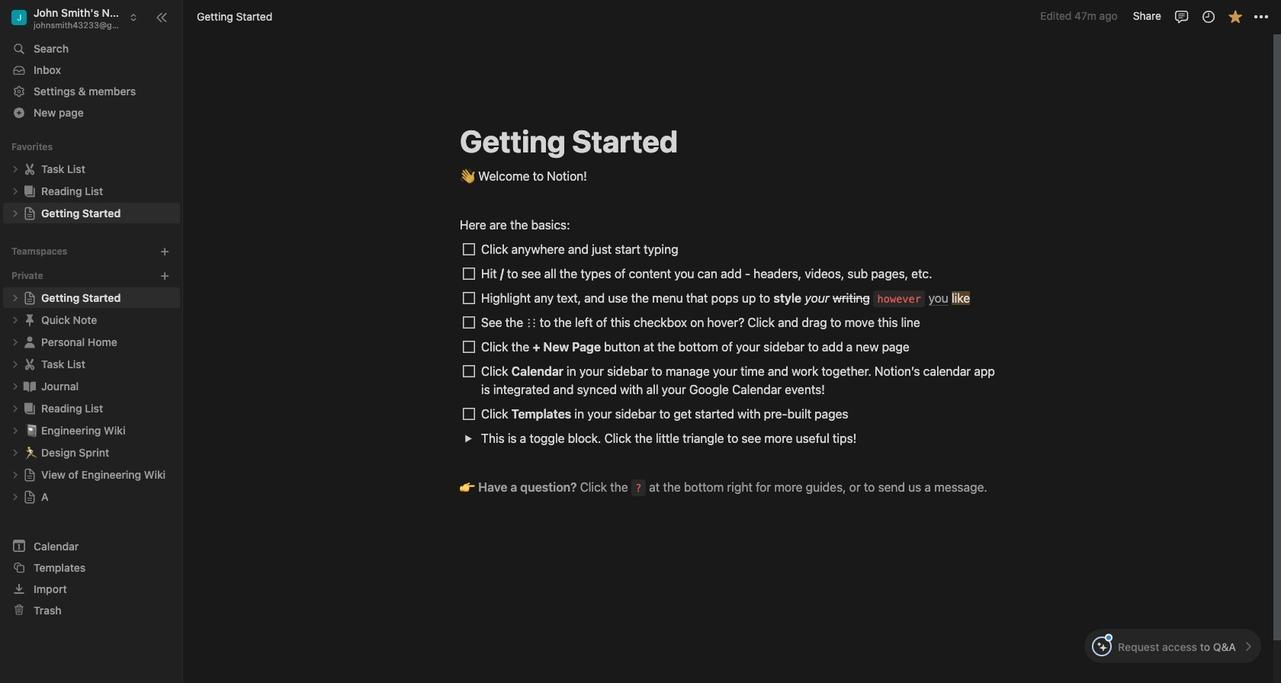 Task type: locate. For each thing, give the bounding box(es) containing it.
new teamspace image
[[159, 246, 170, 257]]

open image
[[11, 164, 20, 173], [11, 186, 20, 196], [11, 209, 20, 218], [11, 337, 20, 347], [11, 382, 20, 391], [464, 434, 472, 443], [11, 492, 20, 501]]

open image
[[11, 293, 20, 302], [11, 315, 20, 325], [11, 360, 20, 369], [11, 404, 20, 413], [11, 426, 20, 435], [11, 448, 20, 457], [11, 470, 20, 479]]

7 open image from the top
[[11, 470, 20, 479]]

comments image
[[1174, 9, 1189, 24]]

close sidebar image
[[156, 11, 168, 23]]

5 open image from the top
[[11, 426, 20, 435]]

6 open image from the top
[[11, 448, 20, 457]]

updates image
[[1201, 9, 1216, 24]]

3 open image from the top
[[11, 360, 20, 369]]

change page icon image
[[22, 161, 37, 177], [22, 183, 37, 199], [23, 206, 37, 220], [23, 291, 37, 305], [22, 312, 37, 328], [22, 334, 37, 350], [22, 357, 37, 372], [22, 379, 37, 394], [22, 401, 37, 416], [23, 468, 37, 482], [23, 490, 37, 504]]

👋 image
[[460, 165, 475, 185]]



Task type: describe. For each thing, give the bounding box(es) containing it.
📓 image
[[24, 421, 38, 439]]

4 open image from the top
[[11, 404, 20, 413]]

🏃 image
[[24, 443, 38, 461]]

favorited image
[[1227, 9, 1243, 24]]

2 open image from the top
[[11, 315, 20, 325]]

👉 image
[[460, 477, 475, 496]]

1 open image from the top
[[11, 293, 20, 302]]

add a page image
[[159, 271, 170, 281]]



Task type: vqa. For each thing, say whether or not it's contained in the screenshot.
topmost group
no



